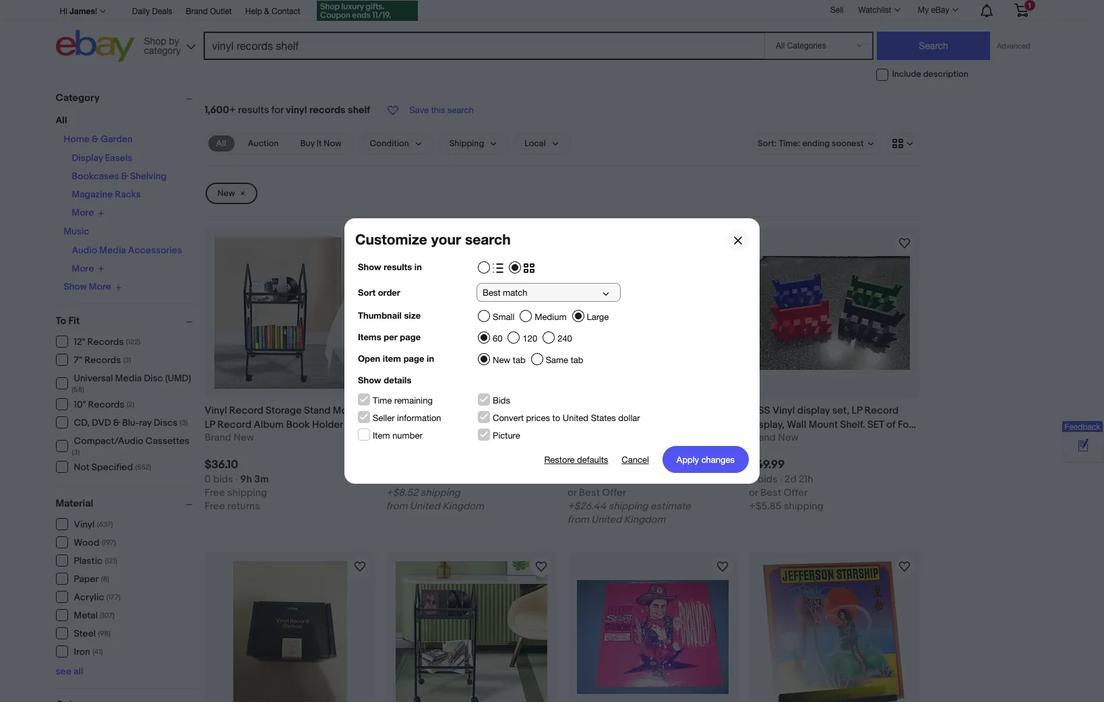 Task type: vqa. For each thing, say whether or not it's contained in the screenshot.
"Refer To Ebay Return Policy For More Details. You Are Covered By The Ebay Money Back Guarantee If You Receive An Item That Is Not As Described In The Listing."
no



Task type: describe. For each thing, give the bounding box(es) containing it.
1,600 + results for vinyl records shelf
[[205, 104, 370, 117]]

new inside customize your search dialog
[[493, 355, 511, 366]]

offer for $49.99
[[784, 487, 808, 500]]

- right fire
[[450, 405, 454, 418]]

best for $21.14
[[579, 487, 600, 500]]

order
[[378, 287, 401, 298]]

3m
[[254, 474, 269, 487]]

paper (8)
[[74, 574, 109, 585]]

record up album
[[229, 405, 264, 418]]

$21.14 0 bids · 1d 23h or best offer +$26.44 shipping estimate from united kingdom
[[568, 459, 691, 527]]

feedback
[[1065, 423, 1101, 432]]

vinyl record storage stand mobile lp record album book holder shelf display rack image
[[214, 238, 366, 389]]

category
[[56, 92, 100, 105]]

shipping inside $49.99 0 bids · 2d 21h or best offer +$5.85 shipping
[[784, 501, 824, 514]]

acrylic
[[74, 592, 104, 604]]

shipping inside $21.14 0 bids · 1d 23h or best offer +$26.44 shipping estimate from united kingdom
[[609, 501, 649, 514]]

& right home
[[92, 134, 99, 145]]

0 vertical spatial all
[[56, 115, 67, 126]]

lp vinyl favorite record wall mounted display shelf decor (1 pack, black satin) image
[[759, 562, 911, 703]]

(released
[[581, 433, 627, 446]]

items
[[358, 332, 382, 343]]

same tab
[[546, 355, 584, 366]]

easels
[[105, 152, 132, 164]]

all link
[[208, 136, 235, 152]]

racks
[[115, 189, 141, 200]]

category button
[[56, 92, 199, 105]]

shelf.
[[841, 419, 866, 432]]

specified
[[92, 462, 133, 473]]

soul
[[442, 419, 468, 432]]

- left 7''
[[470, 419, 474, 432]]

show for show details
[[358, 375, 382, 386]]

0 for $36.10
[[205, 474, 211, 487]]

daily deals link
[[132, 5, 172, 20]]

kiss vinyl display set, lp record display, wall mount shelf. set of four wow !! link
[[750, 404, 920, 446]]

watch vefunk vinyl record shelves image
[[352, 559, 368, 576]]

& inside 'link'
[[264, 7, 270, 16]]

disc
[[144, 373, 163, 384]]

compact/audio cassettes (3)
[[72, 435, 190, 457]]

10" records (2)
[[74, 399, 135, 411]]

to
[[56, 315, 66, 327]]

120
[[523, 334, 538, 344]]

vefunk vinyl record shelves image
[[233, 562, 347, 703]]

display easels link
[[72, 152, 132, 164]]

(121)
[[105, 557, 117, 566]]

apply
[[677, 455, 699, 465]]

shipping inside the $36.10 0 bids · 9h 3m free shipping free returns
[[227, 487, 267, 500]]

help
[[245, 7, 262, 16]]

bookcases & shelving link
[[72, 171, 167, 182]]

shelf for the
[[511, 405, 533, 418]]

description
[[924, 69, 969, 80]]

& left blu-
[[113, 418, 120, 429]]

brand up $36.10
[[205, 432, 231, 445]]

mighty fire - love on the shelf -  northern soul  - 7'' - listen!!! image
[[396, 239, 548, 388]]

+$26.44
[[568, 501, 607, 514]]

your shopping cart contains 1 item image
[[1014, 3, 1030, 17]]

vinyl record storage stand mobile lp record album book holder shelf display rack link
[[205, 404, 376, 446]]

$49.99
[[750, 459, 785, 472]]

kiss vinyl display set, lp record display, wall mount shelf. set of four wow !! heading
[[750, 405, 918, 446]]

+
[[229, 104, 236, 117]]

bids for $36.10
[[213, 474, 233, 487]]

1 horizontal spatial all
[[216, 138, 226, 149]]

mighty
[[386, 405, 425, 418]]

time
[[373, 396, 392, 406]]

bids for $21.14
[[576, 474, 596, 487]]

display inside vinyl record storage stand mobile lp record album book holder shelf display rack
[[205, 433, 238, 446]]

display,
[[750, 419, 785, 432]]

All selected text field
[[216, 138, 226, 150]]

include description
[[893, 69, 969, 80]]

& inside display easels bookcases & shelving magazine racks
[[121, 171, 128, 182]]

vinyl for vinyl (637)
[[74, 519, 95, 531]]

listen!!!
[[494, 419, 535, 432]]

steel
[[74, 629, 96, 640]]

mighty fire - love on the shelf - northern soul  - 7'' - listen!!! heading
[[386, 405, 539, 432]]

states
[[591, 413, 616, 424]]

media for universal
[[115, 373, 142, 384]]

ebay
[[932, 5, 950, 15]]

dvd
[[92, 418, 111, 429]]

0 inside 0 bids · 1d +$8.52 shipping from united kingdom
[[386, 474, 393, 487]]

brand left !!
[[750, 432, 776, 445]]

home & garden
[[64, 134, 133, 145]]

1d inside 0 bids · 1d +$8.52 shipping from united kingdom
[[422, 474, 431, 487]]

2 free from the top
[[205, 501, 225, 514]]

or for $49.99
[[750, 487, 759, 500]]

0 horizontal spatial in
[[415, 262, 422, 272]]

kingdom inside $21.14 0 bids · 1d 23h or best offer +$26.44 shipping estimate from united kingdom
[[624, 514, 666, 527]]

display inside display easels bookcases & shelving magazine racks
[[72, 152, 103, 164]]

universal
[[74, 373, 113, 384]]

bids inside 0 bids · 1d +$8.52 shipping from united kingdom
[[395, 474, 415, 487]]

size
[[404, 310, 421, 321]]

new tab
[[493, 355, 526, 366]]

240
[[558, 334, 573, 344]]

shelf for records
[[348, 104, 370, 117]]

watchlist link
[[852, 2, 907, 18]]

details
[[384, 375, 412, 386]]

brand new for $49.99
[[750, 432, 799, 445]]

(637)
[[97, 521, 113, 529]]

record up rack
[[218, 419, 252, 432]]

watch kiss vinyl display set, lp record display, wall mount shelf. set of four wow !! image
[[897, 235, 913, 252]]

four
[[898, 419, 918, 432]]

fairport convention meet on the ledge the collection vinyl lp (released 2019) heading
[[568, 405, 737, 446]]

small
[[493, 312, 515, 322]]

best for $49.99
[[761, 487, 782, 500]]

results inside customize your search dialog
[[384, 262, 412, 272]]

convert prices to united states dollar
[[493, 413, 640, 424]]

sort order
[[358, 287, 401, 298]]

seller information
[[373, 413, 442, 424]]

buy
[[300, 138, 315, 149]]

1,600
[[205, 104, 229, 117]]

1 the from the left
[[568, 419, 586, 432]]

vinyl record storage stand mobile lp record album book holder shelf display rack heading
[[205, 405, 373, 446]]

wow
[[750, 433, 776, 446]]

wood
[[74, 538, 100, 549]]

(197)
[[102, 539, 116, 548]]

search for customize your search
[[465, 231, 511, 248]]

7"
[[74, 355, 82, 366]]

discs
[[154, 418, 178, 429]]

watch vinyl record storage stand mobile lp record album book holder shelf display rack image
[[352, 235, 368, 252]]

show results in
[[358, 262, 422, 272]]

0 for $49.99
[[750, 474, 756, 487]]

lp inside fairport convention meet on the ledge the collection vinyl lp (released 2019)
[[568, 433, 578, 446]]

(107)
[[100, 612, 115, 621]]

more for 1st more button
[[72, 207, 94, 219]]

more for second more button from the top
[[72, 263, 94, 274]]

sell link
[[825, 5, 850, 15]]

vinyl (637)
[[74, 519, 113, 531]]

iron (41)
[[74, 647, 103, 658]]

information
[[397, 413, 442, 424]]

(41)
[[92, 648, 103, 657]]

- right 7''
[[488, 419, 492, 432]]

buy it now link
[[292, 136, 350, 152]]

watchlist
[[859, 5, 892, 15]]

0 bids · 1d +$8.52 shipping from united kingdom
[[386, 474, 484, 514]]

united inside customize your search dialog
[[563, 413, 589, 424]]

23h
[[615, 474, 632, 487]]

prices
[[526, 413, 550, 424]]

thumbnail
[[358, 310, 402, 321]]

customize your search
[[355, 231, 511, 248]]

banner containing sell
[[56, 0, 1039, 65]]

new down all text field
[[218, 188, 235, 199]]

0 for $21.14
[[568, 474, 574, 487]]

set,
[[833, 405, 850, 418]]



Task type: locate. For each thing, give the bounding box(es) containing it.
vinyl up wall
[[773, 405, 795, 418]]

1 vertical spatial display
[[205, 433, 238, 446]]

offer down 23h
[[603, 487, 627, 500]]

free left "returns"
[[205, 501, 225, 514]]

lp up shelf.
[[852, 405, 863, 418]]

best up +$26.44
[[579, 487, 600, 500]]

- left to at the bottom of page
[[535, 405, 539, 418]]

+$8.52
[[386, 487, 418, 500]]

brand down seller information at the left of page
[[386, 432, 413, 445]]

not
[[74, 462, 89, 473]]

2 the from the left
[[622, 419, 640, 432]]

1 vertical spatial shelf
[[511, 405, 533, 418]]

or up +$5.85
[[750, 487, 759, 500]]

acrylic (177)
[[74, 592, 121, 604]]

kingdom
[[443, 501, 484, 514], [624, 514, 666, 527]]

bids inside the $36.10 0 bids · 9h 3m free shipping free returns
[[213, 474, 233, 487]]

(58)
[[72, 385, 84, 394]]

2 best from the left
[[761, 487, 782, 500]]

0 vertical spatial show
[[358, 262, 382, 272]]

search right this
[[448, 105, 474, 115]]

1 horizontal spatial results
[[384, 262, 412, 272]]

· for $49.99
[[780, 474, 783, 487]]

media right audio
[[99, 244, 126, 256]]

· left 2d
[[780, 474, 783, 487]]

media inside universal media disc (umd) (58)
[[115, 373, 142, 384]]

more button up show more
[[72, 263, 105, 275]]

show down open on the bottom of the page
[[358, 375, 382, 386]]

(98)
[[98, 630, 110, 639]]

1 vertical spatial from
[[568, 514, 589, 527]]

!!
[[778, 433, 784, 446]]

0 vertical spatial in
[[415, 262, 422, 272]]

1 · from the left
[[236, 474, 238, 487]]

0 vertical spatial kingdom
[[443, 501, 484, 514]]

bids up +$8.52
[[395, 474, 415, 487]]

1 vertical spatial all
[[216, 138, 226, 149]]

1 0 from the left
[[205, 474, 211, 487]]

united down +$26.44
[[592, 514, 622, 527]]

thumbnail size
[[358, 310, 421, 321]]

brand outlet link
[[186, 5, 232, 20]]

all up home
[[56, 115, 67, 126]]

& right help
[[264, 7, 270, 16]]

restore
[[545, 455, 575, 465]]

1 horizontal spatial united
[[563, 413, 589, 424]]

convert
[[493, 413, 524, 424]]

holder
[[312, 419, 343, 432]]

1 or from the left
[[568, 487, 577, 500]]

0 vertical spatial search
[[448, 105, 474, 115]]

watch lp vinyl favorite record wall mounted display shelf decor (1 pack, black satin) image
[[897, 559, 913, 576]]

0 vertical spatial shelf
[[348, 104, 370, 117]]

tab down 120
[[513, 355, 526, 366]]

cd,
[[74, 418, 90, 429]]

all down 1,600
[[216, 138, 226, 149]]

0 down $21.14
[[568, 474, 574, 487]]

(8)
[[101, 575, 109, 584]]

1 vertical spatial show
[[64, 281, 87, 293]]

2 brand new from the left
[[750, 432, 799, 445]]

remaining
[[395, 396, 433, 406]]

united right to at the bottom of page
[[563, 413, 589, 424]]

vinyl inside kiss vinyl display set, lp record display, wall mount shelf. set of four wow !!
[[773, 405, 795, 418]]

vinyl for vinyl record storage stand mobile lp record album book holder shelf display rack
[[205, 405, 227, 418]]

· left the 9h
[[236, 474, 238, 487]]

shelf inside mighty fire - love on the shelf - northern soul  - 7'' - listen!!! brand new
[[511, 405, 533, 418]]

kingdom inside 0 bids · 1d +$8.52 shipping from united kingdom
[[443, 501, 484, 514]]

2019)
[[629, 433, 653, 446]]

0 down $49.99
[[750, 474, 756, 487]]

0 horizontal spatial the
[[568, 419, 586, 432]]

offer for $21.14
[[603, 487, 627, 500]]

results
[[238, 104, 269, 117], [384, 262, 412, 272]]

customize
[[355, 231, 428, 248]]

show for show more
[[64, 281, 87, 293]]

rack
[[241, 433, 264, 446]]

(3) down (122)
[[123, 356, 131, 365]]

restore defaults button
[[545, 447, 609, 473]]

display up $36.10
[[205, 433, 238, 446]]

page
[[400, 332, 421, 343], [404, 353, 425, 364]]

2 or from the left
[[750, 487, 759, 500]]

sort
[[358, 287, 376, 298]]

2 offer from the left
[[784, 487, 808, 500]]

page for per
[[400, 332, 421, 343]]

2 horizontal spatial (3)
[[180, 419, 188, 428]]

$36.10
[[205, 459, 238, 472]]

None submit
[[877, 32, 991, 60]]

12" records (122)
[[74, 337, 140, 348]]

offer inside $49.99 0 bids · 2d 21h or best offer +$5.85 shipping
[[784, 487, 808, 500]]

customize your search dialog
[[0, 0, 1105, 703]]

offer inside $21.14 0 bids · 1d 23h or best offer +$26.44 shipping estimate from united kingdom
[[603, 487, 627, 500]]

(3) right the discs on the bottom left of the page
[[180, 419, 188, 428]]

more button down magazine
[[72, 207, 105, 219]]

1 horizontal spatial from
[[568, 514, 589, 527]]

0 vertical spatial display
[[72, 152, 103, 164]]

1 horizontal spatial vinyl
[[205, 405, 227, 418]]

records up 7" records (3)
[[87, 337, 124, 348]]

1 brand new from the left
[[205, 432, 254, 445]]

or inside $49.99 0 bids · 2d 21h or best offer +$5.85 shipping
[[750, 487, 759, 500]]

1d left 23h
[[604, 474, 613, 487]]

1 vertical spatial search
[[465, 231, 511, 248]]

2 more button from the top
[[72, 263, 105, 275]]

0 inside the $36.10 0 bids · 9h 3m free shipping free returns
[[205, 474, 211, 487]]

new right wow
[[778, 432, 799, 445]]

1d inside $21.14 0 bids · 1d 23h or best offer +$26.44 shipping estimate from united kingdom
[[604, 474, 613, 487]]

help & contact
[[245, 7, 301, 16]]

1 horizontal spatial offer
[[784, 487, 808, 500]]

(3) up "not"
[[72, 448, 80, 457]]

3 · from the left
[[599, 474, 601, 487]]

1 more button from the top
[[72, 207, 105, 219]]

0 vertical spatial records
[[87, 337, 124, 348]]

shipping down the 9h
[[227, 487, 267, 500]]

0 horizontal spatial tab
[[513, 355, 526, 366]]

or inside $21.14 0 bids · 1d 23h or best offer +$26.44 shipping estimate from united kingdom
[[568, 487, 577, 500]]

brand inside account navigation
[[186, 7, 208, 16]]

media
[[99, 244, 126, 256], [115, 373, 142, 384]]

0 inside $49.99 0 bids · 2d 21h or best offer +$5.85 shipping
[[750, 474, 756, 487]]

records down 12" records (122)
[[84, 355, 121, 366]]

0 horizontal spatial united
[[410, 501, 440, 514]]

(3) for 7" records
[[123, 356, 131, 365]]

1d down number
[[422, 474, 431, 487]]

1 horizontal spatial tab
[[571, 355, 584, 366]]

1 horizontal spatial display
[[205, 433, 238, 446]]

the down the 'fairport'
[[568, 419, 586, 432]]

show down the watch vinyl record storage stand mobile lp record album book holder shelf display rack image
[[358, 262, 382, 272]]

0 vertical spatial media
[[99, 244, 126, 256]]

watch fairport convention meet on the ledge the collection vinyl lp (released 2019) image
[[715, 235, 731, 252]]

record up set
[[865, 405, 899, 418]]

0 vertical spatial from
[[386, 501, 408, 514]]

1 free from the top
[[205, 487, 225, 500]]

0 horizontal spatial best
[[579, 487, 600, 500]]

1 vertical spatial kingdom
[[624, 514, 666, 527]]

1 horizontal spatial best
[[761, 487, 782, 500]]

1 offer from the left
[[603, 487, 627, 500]]

magazine
[[72, 189, 113, 200]]

daily
[[132, 7, 150, 16]]

0 horizontal spatial from
[[386, 501, 408, 514]]

advanced link
[[991, 32, 1038, 59]]

or for $21.14
[[568, 487, 577, 500]]

2 horizontal spatial vinyl
[[773, 405, 795, 418]]

2 vertical spatial united
[[592, 514, 622, 527]]

search inside 'button'
[[448, 105, 474, 115]]

show details
[[358, 375, 412, 386]]

offer down 2d
[[784, 487, 808, 500]]

search for save this search
[[448, 105, 474, 115]]

fire
[[428, 405, 448, 418]]

0 horizontal spatial 1d
[[422, 474, 431, 487]]

in down customize your search
[[415, 262, 422, 272]]

open
[[358, 353, 381, 364]]

bids down $21.14
[[576, 474, 596, 487]]

lp up restore defaults button
[[568, 433, 578, 446]]

account navigation
[[56, 0, 1039, 23]]

to fit button
[[56, 315, 199, 327]]

· inside 0 bids · 1d +$8.52 shipping from united kingdom
[[417, 474, 420, 487]]

stand
[[304, 405, 331, 418]]

records for 12" records
[[87, 337, 124, 348]]

0 horizontal spatial offer
[[603, 487, 627, 500]]

best up +$5.85
[[761, 487, 782, 500]]

· inside $21.14 0 bids · 1d 23h or best offer +$26.44 shipping estimate from united kingdom
[[599, 474, 601, 487]]

lp inside kiss vinyl display set, lp record display, wall mount shelf. set of four wow !!
[[852, 405, 863, 418]]

show up fit
[[64, 281, 87, 293]]

to fit
[[56, 315, 80, 327]]

more inside button
[[89, 281, 111, 293]]

1 vertical spatial page
[[404, 353, 425, 364]]

1 horizontal spatial kingdom
[[624, 514, 666, 527]]

3 bids from the left
[[576, 474, 596, 487]]

shipping right +$8.52
[[421, 487, 460, 500]]

northern
[[386, 419, 440, 432]]

1 horizontal spatial (3)
[[123, 356, 131, 365]]

cancel button
[[622, 447, 649, 473]]

2 vertical spatial (3)
[[72, 448, 80, 457]]

2d
[[785, 474, 797, 487]]

0 horizontal spatial results
[[238, 104, 269, 117]]

vinyl up wood
[[74, 519, 95, 531]]

music
[[64, 226, 89, 237]]

brand outlet
[[186, 7, 232, 16]]

1 tab from the left
[[513, 355, 526, 366]]

brand new up $49.99
[[750, 432, 799, 445]]

· for $21.14
[[599, 474, 601, 487]]

show for show results in
[[358, 262, 382, 272]]

get the coupon image
[[317, 1, 418, 21]]

page for item
[[404, 353, 425, 364]]

brand new up $36.10
[[205, 432, 254, 445]]

shelf right records
[[348, 104, 370, 117]]

1 horizontal spatial shelf
[[511, 405, 533, 418]]

1 1d from the left
[[422, 474, 431, 487]]

2 vertical spatial more
[[89, 281, 111, 293]]

audio media accessories
[[72, 244, 182, 256]]

best inside $49.99 0 bids · 2d 21h or best offer +$5.85 shipping
[[761, 487, 782, 500]]

same
[[546, 355, 569, 366]]

bids down $36.10
[[213, 474, 233, 487]]

bids inside $21.14 0 bids · 1d 23h or best offer +$26.44 shipping estimate from united kingdom
[[576, 474, 596, 487]]

0 horizontal spatial kingdom
[[443, 501, 484, 514]]

or up +$26.44
[[568, 487, 577, 500]]

1 vertical spatial results
[[384, 262, 412, 272]]

see
[[56, 666, 71, 678]]

kiss vinyl display set, lp record display, wall mount shelf. set of four wow !! image
[[759, 256, 911, 370]]

0 vertical spatial page
[[400, 332, 421, 343]]

from down +$8.52
[[386, 501, 408, 514]]

brand inside mighty fire - love on the shelf - northern soul  - 7'' - listen!!! brand new
[[386, 432, 413, 445]]

0
[[205, 474, 211, 487], [386, 474, 393, 487], [568, 474, 574, 487], [750, 474, 756, 487]]

1 horizontal spatial 1d
[[604, 474, 613, 487]]

tab right same
[[571, 355, 584, 366]]

· inside the $36.10 0 bids · 9h 3m free shipping free returns
[[236, 474, 238, 487]]

from down +$26.44
[[568, 514, 589, 527]]

it
[[317, 138, 322, 149]]

(3) inside 7" records (3)
[[123, 356, 131, 365]]

bids for $49.99
[[758, 474, 778, 487]]

0 down $36.10
[[205, 474, 211, 487]]

wall
[[787, 419, 807, 432]]

steel (98)
[[74, 629, 110, 640]]

3 0 from the left
[[568, 474, 574, 487]]

now
[[324, 138, 342, 149]]

· down defaults
[[599, 474, 601, 487]]

1 vertical spatial united
[[410, 501, 440, 514]]

free down $36.10
[[205, 487, 225, 500]]

2 bids from the left
[[395, 474, 415, 487]]

1 vertical spatial lp
[[205, 419, 215, 432]]

new down 60
[[493, 355, 511, 366]]

(3) for compact/audio cassettes
[[72, 448, 80, 457]]

page right per
[[400, 332, 421, 343]]

1 horizontal spatial in
[[427, 353, 434, 364]]

2 horizontal spatial united
[[592, 514, 622, 527]]

0 horizontal spatial display
[[72, 152, 103, 164]]

0 vertical spatial results
[[238, 104, 269, 117]]

item number
[[373, 431, 423, 441]]

(122)
[[126, 338, 140, 347]]

· inside $49.99 0 bids · 2d 21h or best offer +$5.85 shipping
[[780, 474, 783, 487]]

save this search
[[410, 105, 474, 115]]

tab
[[513, 355, 526, 366], [571, 355, 584, 366]]

fairport convention meet on the ledge the collection vinyl lp (released 2019)
[[568, 405, 735, 446]]

from inside $21.14 0 bids · 1d 23h or best offer +$26.44 shipping estimate from united kingdom
[[568, 514, 589, 527]]

1 horizontal spatial brand new
[[750, 432, 799, 445]]

best inside $21.14 0 bids · 1d 23h or best offer +$26.44 shipping estimate from united kingdom
[[579, 487, 600, 500]]

0 vertical spatial (3)
[[123, 356, 131, 365]]

sell
[[831, 5, 844, 15]]

1 best from the left
[[579, 487, 600, 500]]

the up 2019)
[[622, 419, 640, 432]]

shipping down 21h
[[784, 501, 824, 514]]

united inside $21.14 0 bids · 1d 23h or best offer +$26.44 shipping estimate from united kingdom
[[592, 514, 622, 527]]

bookcases
[[72, 171, 119, 182]]

bids down $49.99
[[758, 474, 778, 487]]

1 horizontal spatial the
[[622, 419, 640, 432]]

search inside dialog
[[465, 231, 511, 248]]

magazine racks link
[[72, 189, 141, 200]]

vinyl
[[706, 419, 735, 432]]

on
[[480, 405, 492, 418]]

this
[[431, 105, 445, 115]]

tab for same tab
[[571, 355, 584, 366]]

search right your
[[465, 231, 511, 248]]

1 vertical spatial more
[[72, 263, 94, 274]]

medium
[[535, 312, 567, 322]]

new down information on the bottom left of the page
[[415, 432, 436, 445]]

records for 7" records
[[84, 355, 121, 366]]

tab for new tab
[[513, 355, 526, 366]]

page right the item on the bottom
[[404, 353, 425, 364]]

0 inside $21.14 0 bids · 1d 23h or best offer +$26.44 shipping estimate from united kingdom
[[568, 474, 574, 487]]

2 tab from the left
[[571, 355, 584, 366]]

$49.99 0 bids · 2d 21h or best offer +$5.85 shipping
[[750, 459, 824, 514]]

cassettes
[[146, 435, 190, 447]]

4 bids from the left
[[758, 474, 778, 487]]

deals
[[152, 7, 172, 16]]

save this search button
[[379, 99, 478, 122]]

2 · from the left
[[417, 474, 420, 487]]

all
[[56, 115, 67, 126], [216, 138, 226, 149]]

restore defaults
[[545, 455, 609, 465]]

1 vertical spatial free
[[205, 501, 225, 514]]

united inside 0 bids · 1d +$8.52 shipping from united kingdom
[[410, 501, 440, 514]]

banner
[[56, 0, 1039, 65]]

4 0 from the left
[[750, 474, 756, 487]]

2 0 from the left
[[386, 474, 393, 487]]

(552)
[[135, 463, 152, 472]]

0 horizontal spatial shelf
[[348, 104, 370, 117]]

brand left outlet
[[186, 7, 208, 16]]

0 vertical spatial united
[[563, 413, 589, 424]]

0 horizontal spatial lp
[[205, 419, 215, 432]]

1 vertical spatial (3)
[[180, 419, 188, 428]]

see all button
[[56, 666, 83, 678]]

more
[[72, 207, 94, 219], [72, 263, 94, 274], [89, 281, 111, 293]]

records for 10" records
[[88, 399, 125, 411]]

2 horizontal spatial lp
[[852, 405, 863, 418]]

2 vertical spatial lp
[[568, 433, 578, 446]]

show inside button
[[64, 281, 87, 293]]

lp up $36.10
[[205, 419, 215, 432]]

watch texas. legendary stardust cowboy paralyzed! original 60's sealed ledge 001 rock image
[[715, 559, 731, 576]]

0 horizontal spatial vinyl
[[74, 519, 95, 531]]

texas. legendary stardust cowboy paralyzed! original 60's sealed ledge 001 rock image
[[577, 580, 729, 694]]

mount
[[809, 419, 838, 432]]

0 horizontal spatial all
[[56, 115, 67, 126]]

2 1d from the left
[[604, 474, 613, 487]]

record inside kiss vinyl display set, lp record display, wall mount shelf. set of four wow !!
[[865, 405, 899, 418]]

1 bids from the left
[[213, 474, 233, 487]]

1 horizontal spatial lp
[[568, 433, 578, 446]]

picture
[[493, 431, 520, 441]]

0 vertical spatial lp
[[852, 405, 863, 418]]

vinyl
[[286, 104, 307, 117]]

universal media disc (umd) (58)
[[72, 373, 191, 394]]

2 tier rolling vinyl record stand storage rack record album book holder shelf🔥 image
[[396, 562, 548, 703]]

apply changes
[[677, 455, 735, 465]]

0 vertical spatial more
[[72, 207, 94, 219]]

mighty fire - love on the shelf - northern soul  - 7'' - listen!!! brand new
[[386, 405, 539, 445]]

· up +$8.52
[[417, 474, 420, 487]]

media for audio
[[99, 244, 126, 256]]

0 horizontal spatial or
[[568, 487, 577, 500]]

0 horizontal spatial (3)
[[72, 448, 80, 457]]

(3) inside compact/audio cassettes (3)
[[72, 448, 80, 457]]

paper
[[74, 574, 99, 585]]

new inside mighty fire - love on the shelf - northern soul  - 7'' - listen!!! brand new
[[415, 432, 436, 445]]

(177)
[[106, 594, 121, 602]]

from inside 0 bids · 1d +$8.52 shipping from united kingdom
[[386, 501, 408, 514]]

4 · from the left
[[780, 474, 783, 487]]

auction
[[248, 138, 279, 149]]

show
[[358, 262, 382, 272], [64, 281, 87, 293], [358, 375, 382, 386]]

0 vertical spatial more button
[[72, 207, 105, 219]]

wood (197)
[[74, 538, 116, 549]]

my ebay
[[918, 5, 950, 15]]

2 vertical spatial records
[[88, 399, 125, 411]]

results up order
[[384, 262, 412, 272]]

media left disc
[[115, 373, 142, 384]]

new up $36.10
[[234, 432, 254, 445]]

1 vertical spatial in
[[427, 353, 434, 364]]

vinyl inside vinyl record storage stand mobile lp record album book holder shelf display rack
[[205, 405, 227, 418]]

united down +$8.52
[[410, 501, 440, 514]]

brand new for $36.10
[[205, 432, 254, 445]]

shipping inside 0 bids · 1d +$8.52 shipping from united kingdom
[[421, 487, 460, 500]]

shelf up 'listen!!!'
[[511, 405, 533, 418]]

(3) inside cd, dvd & blu-ray discs (3)
[[180, 419, 188, 428]]

records up "dvd"
[[88, 399, 125, 411]]

display up bookcases
[[72, 152, 103, 164]]

show more
[[64, 281, 111, 293]]

1 vertical spatial media
[[115, 373, 142, 384]]

bids inside $49.99 0 bids · 2d 21h or best offer +$5.85 shipping
[[758, 474, 778, 487]]

apply changes button
[[663, 447, 749, 473]]

fairport convention meet on the ledge the collection vinyl lp (released 2019) image
[[577, 238, 729, 389]]

0 up +$8.52
[[386, 474, 393, 487]]

seller
[[373, 413, 395, 424]]

garden
[[101, 134, 133, 145]]

in right the item on the bottom
[[427, 353, 434, 364]]

1 vertical spatial records
[[84, 355, 121, 366]]

& up the racks
[[121, 171, 128, 182]]

vinyl right the discs on the bottom left of the page
[[205, 405, 227, 418]]

0 horizontal spatial brand new
[[205, 432, 254, 445]]

watch  2 tier rolling vinyl record stand storage rack record album book holder shelf🔥 image
[[534, 559, 550, 576]]

results right +
[[238, 104, 269, 117]]

mobile
[[333, 405, 365, 418]]

2 vertical spatial show
[[358, 375, 382, 386]]

shipping down 23h
[[609, 501, 649, 514]]

· for $36.10
[[236, 474, 238, 487]]

1 vertical spatial more button
[[72, 263, 105, 275]]

0 vertical spatial free
[[205, 487, 225, 500]]

lp inside vinyl record storage stand mobile lp record album book holder shelf display rack
[[205, 419, 215, 432]]

1 horizontal spatial or
[[750, 487, 759, 500]]



